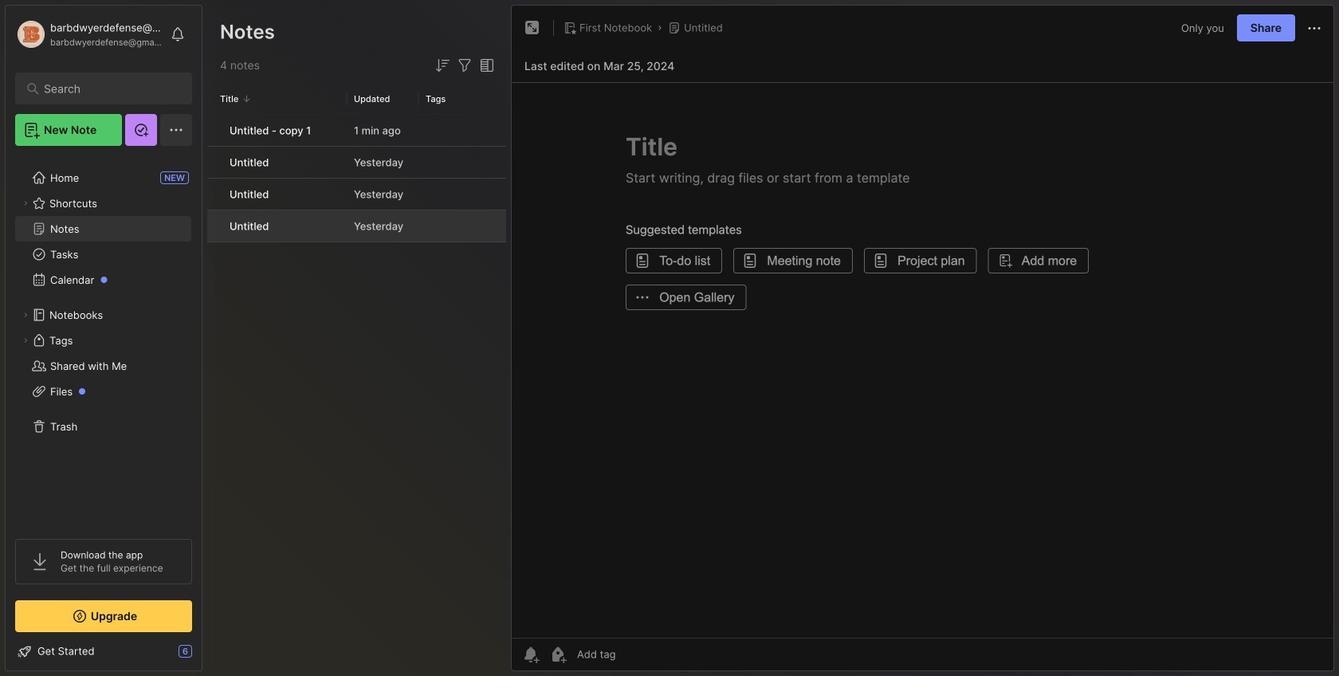 Task type: vqa. For each thing, say whether or not it's contained in the screenshot.
indent image
no



Task type: locate. For each thing, give the bounding box(es) containing it.
More actions field
[[1305, 18, 1325, 38]]

Add tag field
[[576, 648, 695, 662]]

Account field
[[15, 18, 163, 50]]

1 cell from the top
[[207, 115, 220, 146]]

click to collapse image
[[201, 647, 213, 666]]

4 cell from the top
[[207, 211, 220, 242]]

None search field
[[44, 79, 171, 98]]

cell
[[207, 115, 220, 146], [207, 147, 220, 178], [207, 179, 220, 210], [207, 211, 220, 242]]

expand tags image
[[21, 336, 30, 345]]

add a reminder image
[[522, 645, 541, 664]]

row group
[[207, 115, 506, 243]]

expand notebooks image
[[21, 310, 30, 320]]

main element
[[0, 0, 207, 676]]

tree
[[6, 156, 202, 525]]

Sort options field
[[433, 56, 452, 75]]

more actions image
[[1305, 19, 1325, 38]]

Add filters field
[[455, 56, 475, 75]]

none search field inside main element
[[44, 79, 171, 98]]



Task type: describe. For each thing, give the bounding box(es) containing it.
3 cell from the top
[[207, 179, 220, 210]]

Search text field
[[44, 81, 171, 96]]

View options field
[[475, 56, 497, 75]]

Help and Learning task checklist field
[[6, 639, 202, 664]]

tree inside main element
[[6, 156, 202, 525]]

note window element
[[511, 5, 1335, 675]]

expand note image
[[523, 18, 542, 37]]

Note Editor text field
[[512, 82, 1334, 638]]

2 cell from the top
[[207, 147, 220, 178]]

add filters image
[[455, 56, 475, 75]]

add tag image
[[549, 645, 568, 664]]



